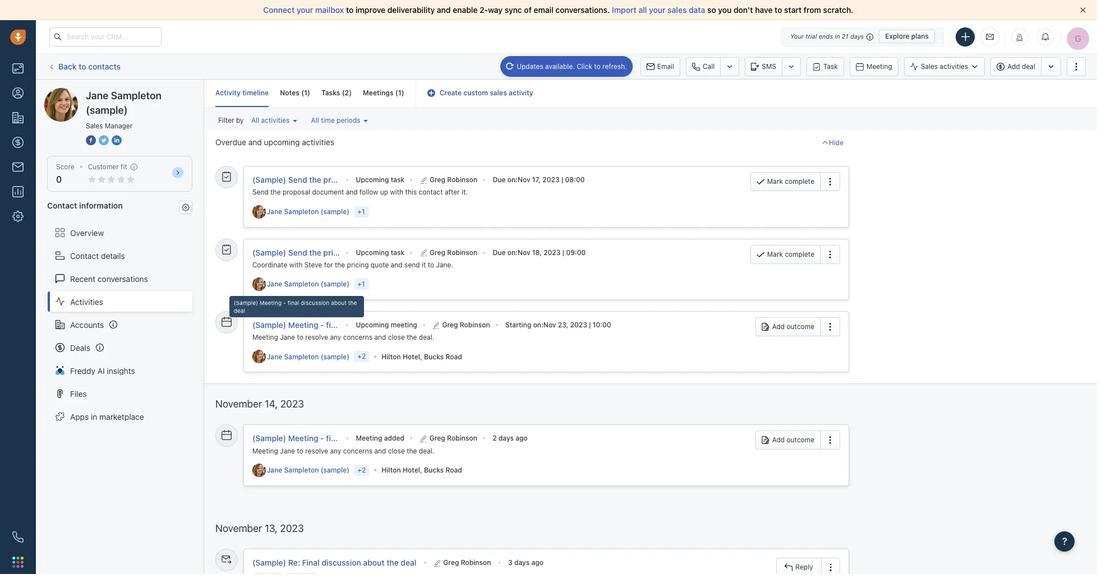 Task type: describe. For each thing, give the bounding box(es) containing it.
you
[[719, 5, 732, 15]]

of
[[524, 5, 532, 15]]

the inside (sample) meeting - final discussion about the deal upcoming meeting
[[348, 300, 357, 306]]

0 vertical spatial with
[[390, 188, 404, 197]]

any for fourth jane sampleton (sample) link from the top of the page
[[330, 447, 341, 455]]

concerns for fourth jane sampleton (sample) link from the top of the page
[[343, 447, 373, 455]]

activities for all activities
[[261, 116, 290, 125]]

1 vertical spatial pricing
[[347, 261, 369, 269]]

all time periods button
[[308, 113, 371, 127]]

updates available. click to refresh.
[[517, 62, 627, 70]]

2 deal. from the top
[[419, 447, 434, 455]]

upcoming
[[264, 138, 300, 147]]

due on : nov 18, 2023 | 09:00
[[493, 248, 586, 257]]

: for (sample) send the pricing quote
[[516, 248, 518, 257]]

deliverability
[[388, 5, 435, 15]]

activity timeline
[[215, 89, 269, 97]]

meeting inside the 'meeting' button
[[867, 62, 893, 70]]

fit
[[121, 163, 127, 171]]

sampleton for 2nd jane sampleton (sample) link from the bottom of the page
[[284, 353, 319, 361]]

on for (sample) send the pricing quote
[[508, 248, 516, 257]]

meeting
[[391, 321, 417, 329]]

greg robinson for coordinate with steve for the pricing quote and send it to jane.
[[430, 248, 478, 257]]

connect your mailbox link
[[263, 5, 346, 15]]

starting
[[506, 321, 532, 329]]

0 horizontal spatial 2
[[345, 89, 349, 97]]

information
[[79, 201, 123, 211]]

jane inside jane sampleton (sample) sales manager
[[86, 90, 109, 102]]

explore
[[886, 32, 910, 40]]

updates
[[517, 62, 544, 70]]

activities for sales activities
[[940, 62, 969, 71]]

hide
[[829, 138, 844, 147]]

tasks ( 2 )
[[322, 89, 352, 97]]

linkedin circled image
[[112, 135, 122, 146]]

activity
[[215, 89, 241, 97]]

(sample) re: final discussion about the deal link
[[253, 558, 417, 568]]

2 vertical spatial add
[[773, 436, 785, 445]]

by
[[236, 116, 244, 125]]

greg for deal.
[[430, 435, 445, 443]]

november 13, 2023
[[215, 523, 304, 535]]

contact for contact information
[[47, 201, 77, 211]]

3 jane sampleton (sample) link from the top
[[267, 352, 352, 362]]

to inside 'link'
[[594, 62, 601, 70]]

phone element
[[7, 526, 29, 549]]

conversations.
[[556, 5, 610, 15]]

all time periods
[[311, 116, 361, 125]]

1 vertical spatial with
[[289, 261, 303, 269]]

2 add outcome button from the top
[[756, 431, 820, 450]]

+1 for document
[[358, 207, 365, 216]]

1 vertical spatial quote
[[371, 261, 389, 269]]

this
[[405, 188, 417, 197]]

all activities
[[251, 116, 290, 125]]

1 vertical spatial discussion
[[322, 558, 361, 568]]

(sample) for (sample) re: final discussion about the deal
[[253, 558, 286, 568]]

17,
[[532, 176, 541, 184]]

upcoming task for (sample) send the proposal document
[[356, 176, 405, 184]]

final
[[302, 558, 320, 568]]

1 vertical spatial in
[[91, 412, 97, 422]]

0 vertical spatial in
[[835, 33, 840, 40]]

re:
[[288, 558, 300, 568]]

for
[[324, 261, 333, 269]]

sampleton for third jane sampleton (sample) link from the bottom of the page
[[284, 280, 319, 289]]

4 jane sampleton (sample) link from the top
[[267, 466, 352, 476]]

add outcome for 2nd add outcome "button"
[[773, 436, 815, 445]]

final
[[288, 300, 299, 306]]

2023 for 18,
[[544, 248, 561, 257]]

import all your sales data link
[[612, 5, 708, 15]]

time
[[321, 116, 335, 125]]

ago for 3 days ago
[[532, 559, 544, 567]]

greg for it
[[430, 248, 446, 257]]

click
[[577, 62, 593, 70]]

1 horizontal spatial activities
[[302, 138, 334, 147]]

1 horizontal spatial 2
[[493, 435, 497, 443]]

+2 for 2nd jane sampleton (sample) link from the bottom of the page
[[358, 353, 366, 361]]

sales inside jane sampleton (sample) sales manager
[[86, 122, 103, 130]]

updates available. click to refresh. link
[[501, 56, 633, 77]]

mark for (sample) send the proposal document
[[768, 177, 783, 186]]

marketplace
[[99, 412, 144, 422]]

2023 right 13,
[[280, 523, 304, 535]]

(sample) meeting - final discussion about the deal upcoming meeting
[[234, 300, 417, 329]]

3
[[508, 559, 513, 567]]

task for document
[[391, 176, 405, 184]]

0 vertical spatial sales
[[668, 5, 687, 15]]

nov for (sample) send the pricing quote
[[518, 248, 531, 257]]

2 vertical spatial on
[[533, 321, 542, 329]]

concerns for 2nd jane sampleton (sample) link from the bottom of the page
[[343, 333, 373, 342]]

resolve for the meetings image for 2nd add outcome "button"
[[305, 447, 328, 455]]

way
[[488, 5, 503, 15]]

sampleton for 1st jane sampleton (sample) link
[[284, 208, 319, 216]]

13,
[[265, 523, 278, 535]]

(sample) send the proposal document
[[253, 175, 395, 185]]

18,
[[532, 248, 542, 257]]

november 14, 2023
[[215, 399, 304, 410]]

(sample) send the pricing quote link
[[253, 248, 373, 257]]

timeline
[[242, 89, 269, 97]]

(sample) send the pricing quote
[[253, 248, 373, 257]]

hilton hotel, bucks road for 2nd jane sampleton (sample) link from the bottom of the page
[[382, 353, 462, 361]]

robinson for send the proposal document and follow up with this contact after it.
[[447, 176, 478, 184]]

create custom sales activity
[[440, 89, 533, 97]]

task button
[[807, 57, 844, 76]]

meeting down november 14, 2023
[[253, 447, 278, 455]]

greg robinson for meeting jane to resolve any concerns and close the deal.
[[430, 435, 477, 443]]

bucks for fourth jane sampleton (sample) link from the top of the page
[[424, 466, 444, 475]]

sales activities
[[921, 62, 969, 71]]

coordinate
[[253, 261, 287, 269]]

jane sampleton (sample) sales manager
[[86, 90, 162, 130]]

2-
[[480, 5, 488, 15]]

all for all time periods
[[311, 116, 319, 125]]

email
[[534, 5, 554, 15]]

periods
[[337, 116, 361, 125]]

1 add outcome button from the top
[[756, 318, 820, 337]]

back to contacts
[[58, 62, 121, 71]]

refresh.
[[603, 62, 627, 70]]

1 hotel, from the top
[[403, 353, 422, 361]]

november for november 14, 2023
[[215, 399, 262, 410]]

pricing inside (sample) send the pricing quote link
[[323, 248, 349, 257]]

reply button
[[777, 558, 822, 575]]

( for tasks
[[342, 89, 345, 97]]

Search your CRM... text field
[[49, 27, 162, 46]]

2023 right the 14,
[[280, 399, 304, 410]]

14,
[[265, 399, 278, 410]]

2 vertical spatial :
[[542, 321, 544, 329]]

(sample) for (sample) meeting - final discussion about the deal upcoming meeting
[[234, 300, 258, 306]]

(sample) inside jane sampleton (sample) sales manager
[[86, 104, 128, 116]]

1 for notes ( 1 )
[[304, 89, 308, 97]]

call link
[[686, 57, 721, 76]]

meeting down (sample) meeting - final discussion about the deal tooltip
[[253, 333, 278, 342]]

discussion inside (sample) meeting - final discussion about the deal upcoming meeting
[[301, 300, 330, 306]]

conversations
[[98, 274, 148, 284]]

meeting left added
[[356, 435, 382, 443]]

(sample) re: final discussion about the deal
[[253, 558, 417, 568]]

data
[[689, 5, 706, 15]]

2023 for 17,
[[543, 176, 560, 184]]

quote inside (sample) send the pricing quote link
[[351, 248, 373, 257]]

| for document
[[562, 176, 564, 184]]

sms button
[[745, 57, 782, 76]]

send
[[405, 261, 420, 269]]

23,
[[558, 321, 569, 329]]

contacts
[[88, 62, 121, 71]]

08:00
[[565, 176, 585, 184]]

sms
[[762, 62, 777, 70]]

(sample) send the proposal document link
[[253, 175, 395, 185]]

sampleton inside jane sampleton (sample) sales manager
[[111, 90, 162, 102]]

added
[[384, 435, 405, 443]]

nov for (sample) send the proposal document
[[518, 176, 531, 184]]

) for tasks ( 2 )
[[349, 89, 352, 97]]

on for (sample) send the proposal document
[[508, 176, 516, 184]]

2 meeting jane to resolve any concerns and close the deal. from the top
[[253, 447, 434, 455]]

explore plans
[[886, 32, 929, 40]]

greg for contact
[[430, 176, 446, 184]]

outcome for 2nd add outcome "button"
[[787, 436, 815, 445]]

0 vertical spatial sales
[[921, 62, 938, 71]]

mark for (sample) send the pricing quote
[[768, 250, 783, 258]]

your
[[791, 33, 804, 40]]

mark complete for (sample) send the pricing quote
[[768, 250, 815, 258]]

1 vertical spatial add
[[773, 323, 785, 331]]

2 jane sampleton (sample) link from the top
[[267, 280, 352, 289]]

phone image
[[12, 532, 24, 543]]

back
[[58, 62, 77, 71]]

0 vertical spatial days
[[851, 33, 864, 40]]

( for notes
[[301, 89, 304, 97]]

0 horizontal spatial sales
[[490, 89, 507, 97]]

1 meeting jane to resolve any concerns and close the deal. from the top
[[253, 333, 434, 342]]

3 days ago
[[508, 559, 544, 567]]

1 vertical spatial document
[[312, 188, 344, 197]]

0 button
[[56, 175, 62, 185]]

1 horizontal spatial about
[[363, 558, 385, 568]]



Task type: locate. For each thing, give the bounding box(es) containing it.
1 vertical spatial mark complete button
[[751, 245, 820, 264]]

upcoming up coordinate with steve for the pricing quote and send it to jane.
[[356, 248, 389, 257]]

) for notes ( 1 )
[[308, 89, 310, 97]]

sales
[[921, 62, 938, 71], [86, 122, 103, 130]]

( right notes
[[301, 89, 304, 97]]

1 complete from the top
[[785, 177, 815, 186]]

+2 down (sample) meeting - final discussion about the deal upcoming meeting
[[358, 353, 366, 361]]

1 horizontal spatial in
[[835, 33, 840, 40]]

1 vertical spatial sales
[[490, 89, 507, 97]]

0 vertical spatial contact
[[47, 201, 77, 211]]

about inside (sample) meeting - final discussion about the deal upcoming meeting
[[331, 300, 347, 306]]

2 any from the top
[[330, 447, 341, 455]]

0 vertical spatial mark complete button
[[751, 172, 820, 191]]

(sample) left "re:"
[[253, 558, 286, 568]]

0 horizontal spatial in
[[91, 412, 97, 422]]

add inside button
[[1008, 62, 1021, 71]]

add deal
[[1008, 62, 1036, 71]]

meeting jane to resolve any concerns and close the deal. down meeting added
[[253, 447, 434, 455]]

greg robinson for send the proposal document and follow up with this contact after it.
[[430, 176, 478, 184]]

task for quote
[[391, 248, 405, 257]]

quote up coordinate with steve for the pricing quote and send it to jane.
[[351, 248, 373, 257]]

1 vertical spatial mark complete
[[768, 250, 815, 258]]

: for (sample) send the proposal document
[[516, 176, 518, 184]]

close image
[[1081, 7, 1086, 13]]

robinson left 2 days ago
[[447, 435, 477, 443]]

: left 23,
[[542, 321, 544, 329]]

concerns
[[343, 333, 373, 342], [343, 447, 373, 455]]

all
[[251, 116, 259, 125], [311, 116, 319, 125]]

your right all
[[649, 5, 666, 15]]

0 vertical spatial 2
[[345, 89, 349, 97]]

2023 right 18,
[[544, 248, 561, 257]]

+2 down meeting added
[[358, 466, 366, 475]]

2 resolve from the top
[[305, 447, 328, 455]]

send up 'steve'
[[288, 248, 307, 257]]

: left 18,
[[516, 248, 518, 257]]

add outcome
[[773, 323, 815, 331], [773, 436, 815, 445]]

1 vertical spatial send
[[253, 188, 269, 197]]

( for meetings
[[395, 89, 398, 97]]

1 vertical spatial close
[[388, 447, 405, 455]]

: left 17,
[[516, 176, 518, 184]]

0 vertical spatial add
[[1008, 62, 1021, 71]]

1 vertical spatial about
[[363, 558, 385, 568]]

quote left send in the left of the page
[[371, 261, 389, 269]]

2 mark complete from the top
[[768, 250, 815, 258]]

tasks image for (sample) send the pricing quote
[[222, 244, 232, 255]]

with right up
[[390, 188, 404, 197]]

) right tasks
[[349, 89, 352, 97]]

hilton hotel, bucks road down added
[[382, 466, 462, 475]]

meeting left -
[[260, 300, 282, 306]]

meeting inside (sample) meeting - final discussion about the deal upcoming meeting
[[260, 300, 282, 306]]

november left the 14,
[[215, 399, 262, 410]]

contact
[[47, 201, 77, 211], [70, 251, 99, 261]]

pricing up for
[[323, 248, 349, 257]]

1 horizontal spatial with
[[390, 188, 404, 197]]

1 for meetings ( 1 )
[[398, 89, 402, 97]]

2 hotel, from the top
[[403, 466, 422, 475]]

robinson left the 3
[[461, 559, 491, 567]]

0 horizontal spatial all
[[251, 116, 259, 125]]

1 your from the left
[[297, 5, 313, 15]]

trial
[[806, 33, 817, 40]]

0 vertical spatial |
[[562, 176, 564, 184]]

meeting jane to resolve any concerns and close the deal. down (sample) meeting - final discussion about the deal upcoming meeting
[[253, 333, 434, 342]]

filter
[[218, 116, 234, 125]]

1 road from the top
[[446, 353, 462, 361]]

november for november 13, 2023
[[215, 523, 262, 535]]

hotel, down meeting
[[403, 353, 422, 361]]

don't
[[734, 5, 753, 15]]

document down (sample) send the proposal document link
[[312, 188, 344, 197]]

2 hilton from the top
[[382, 466, 401, 475]]

1 add outcome from the top
[[773, 323, 815, 331]]

freddy
[[70, 366, 95, 376]]

and
[[437, 5, 451, 15], [248, 138, 262, 147], [346, 188, 358, 197], [391, 261, 403, 269], [375, 333, 386, 342], [375, 447, 386, 455]]

with left 'steve'
[[289, 261, 303, 269]]

mark complete button for (sample) send the proposal document
[[751, 172, 820, 191]]

0 horizontal spatial days
[[499, 435, 514, 443]]

robinson for meeting jane to resolve any concerns and close the deal.
[[447, 435, 477, 443]]

(sample) meeting - final discussion about the deal tooltip
[[229, 293, 364, 318]]

0 horizontal spatial sales
[[86, 122, 103, 130]]

2 vertical spatial send
[[288, 248, 307, 257]]

0 vertical spatial on
[[508, 176, 516, 184]]

(sample) inside (sample) meeting - final discussion about the deal upcoming meeting
[[234, 300, 258, 306]]

upcoming inside (sample) meeting - final discussion about the deal upcoming meeting
[[356, 321, 389, 329]]

2 all from the left
[[311, 116, 319, 125]]

concerns down meeting added
[[343, 447, 373, 455]]

(sample) up 'coordinate'
[[253, 248, 286, 257]]

task
[[824, 62, 838, 70]]

1 vertical spatial concerns
[[343, 447, 373, 455]]

+2 for fourth jane sampleton (sample) link from the top of the page
[[358, 466, 366, 475]]

mark complete for (sample) send the proposal document
[[768, 177, 815, 186]]

sales left data
[[668, 5, 687, 15]]

upcoming task
[[356, 176, 405, 184], [356, 248, 405, 257]]

1 bucks from the top
[[424, 353, 444, 361]]

2 horizontal spatial deal
[[1022, 62, 1036, 71]]

2 add outcome from the top
[[773, 436, 815, 445]]

1 resolve from the top
[[305, 333, 328, 342]]

nov left 18,
[[518, 248, 531, 257]]

2 upcoming from the top
[[356, 248, 389, 257]]

days for 3 days ago
[[515, 559, 530, 567]]

0 vertical spatial add outcome button
[[756, 318, 820, 337]]

( right meetings
[[395, 89, 398, 97]]

contact information
[[47, 201, 123, 211]]

tasks image
[[222, 172, 232, 182], [222, 244, 232, 255]]

:
[[516, 176, 518, 184], [516, 248, 518, 257], [542, 321, 544, 329]]

ago for 2 days ago
[[516, 435, 528, 443]]

all
[[639, 5, 647, 15]]

road
[[446, 353, 462, 361], [446, 466, 462, 475]]

robinson up it.
[[447, 176, 478, 184]]

21
[[842, 33, 849, 40]]

1 concerns from the top
[[343, 333, 373, 342]]

2 vertical spatial |
[[589, 321, 591, 329]]

+1 for quote
[[358, 280, 365, 288]]

0 vertical spatial road
[[446, 353, 462, 361]]

0 vertical spatial send
[[288, 175, 307, 185]]

(sample) for (sample) send the proposal document
[[253, 175, 286, 185]]

2023 for 23,
[[570, 321, 587, 329]]

hilton for 2nd jane sampleton (sample) link from the bottom of the page
[[382, 353, 401, 361]]

0 vertical spatial about
[[331, 300, 347, 306]]

2 upcoming task from the top
[[356, 248, 405, 257]]

0 vertical spatial bucks
[[424, 353, 444, 361]]

2 vertical spatial nov
[[544, 321, 556, 329]]

1 horizontal spatial your
[[649, 5, 666, 15]]

2 1 from the left
[[398, 89, 402, 97]]

1 right meetings
[[398, 89, 402, 97]]

resolve for the meetings image corresponding to second add outcome "button" from the bottom
[[305, 333, 328, 342]]

notes ( 1 )
[[280, 89, 310, 97]]

1 vertical spatial activities
[[261, 116, 290, 125]]

all for all activities
[[251, 116, 259, 125]]

+1
[[358, 207, 365, 216], [358, 280, 365, 288]]

the inside (sample) send the pricing quote link
[[309, 248, 321, 257]]

hotel, down added
[[403, 466, 422, 475]]

0 horizontal spatial (
[[301, 89, 304, 97]]

| for quote
[[563, 248, 565, 257]]

with
[[390, 188, 404, 197], [289, 261, 303, 269]]

complete for (sample) send the pricing quote
[[785, 250, 815, 258]]

1 vertical spatial add outcome button
[[756, 431, 820, 450]]

contact down the 0 button
[[47, 201, 77, 211]]

1 any from the top
[[330, 333, 341, 342]]

3 upcoming from the top
[[356, 321, 389, 329]]

1 hilton from the top
[[382, 353, 401, 361]]

2 vertical spatial days
[[515, 559, 530, 567]]

task up 'send the proposal document and follow up with this contact after it.'
[[391, 176, 405, 184]]

( right tasks
[[342, 89, 345, 97]]

upcoming up follow
[[356, 176, 389, 184]]

1 horizontal spatial ago
[[532, 559, 544, 567]]

3 ) from the left
[[402, 89, 404, 97]]

sales up the facebook circled icon
[[86, 122, 103, 130]]

1 vertical spatial hilton
[[382, 466, 401, 475]]

contact for contact details
[[70, 251, 99, 261]]

concerns down (sample) meeting - final discussion about the deal upcoming meeting
[[343, 333, 373, 342]]

it
[[422, 261, 426, 269]]

2 vertical spatial activities
[[302, 138, 334, 147]]

1 vertical spatial 2
[[493, 435, 497, 443]]

deals
[[70, 343, 90, 353]]

2 ) from the left
[[349, 89, 352, 97]]

meeting added
[[356, 435, 405, 443]]

due left 17,
[[493, 176, 506, 184]]

1 horizontal spatial proposal
[[323, 175, 356, 185]]

add outcome for second add outcome "button" from the bottom
[[773, 323, 815, 331]]

deal inside add deal button
[[1022, 62, 1036, 71]]

on left 17,
[[508, 176, 516, 184]]

1 november from the top
[[215, 399, 262, 410]]

1 upcoming task from the top
[[356, 176, 405, 184]]

details
[[101, 251, 125, 261]]

all inside "link"
[[251, 116, 259, 125]]

2 complete from the top
[[785, 250, 815, 258]]

meetings
[[363, 89, 394, 97]]

meetings image for second add outcome "button" from the bottom
[[222, 317, 232, 327]]

robinson left starting
[[460, 321, 490, 329]]

sampleton for fourth jane sampleton (sample) link from the top of the page
[[284, 466, 319, 475]]

1 upcoming from the top
[[356, 176, 389, 184]]

2023 right 17,
[[543, 176, 560, 184]]

email
[[658, 62, 675, 70]]

1 horizontal spatial 1
[[398, 89, 402, 97]]

sales down plans at right
[[921, 62, 938, 71]]

complete for (sample) send the proposal document
[[785, 177, 815, 186]]

deal.
[[419, 333, 434, 342], [419, 447, 434, 455]]

customer
[[88, 163, 119, 171]]

1 close from the top
[[388, 333, 405, 342]]

tasks image for (sample) send the proposal document
[[222, 172, 232, 182]]

so
[[708, 5, 716, 15]]

+1 down 'send the proposal document and follow up with this contact after it.'
[[358, 207, 365, 216]]

accounts
[[70, 320, 104, 330]]

document up follow
[[358, 175, 395, 185]]

score
[[56, 163, 74, 171]]

in left the 21
[[835, 33, 840, 40]]

1 ( from the left
[[301, 89, 304, 97]]

mark complete button for (sample) send the pricing quote
[[751, 245, 820, 264]]

1 due from the top
[[493, 176, 506, 184]]

about
[[331, 300, 347, 306], [363, 558, 385, 568]]

| left 09:00
[[563, 248, 565, 257]]

2 bucks from the top
[[424, 466, 444, 475]]

1 vertical spatial proposal
[[283, 188, 310, 197]]

0 vertical spatial november
[[215, 399, 262, 410]]

nov left 17,
[[518, 176, 531, 184]]

coordinate with steve for the pricing quote and send it to jane.
[[253, 261, 453, 269]]

emails image
[[222, 555, 232, 565]]

on left 18,
[[508, 248, 516, 257]]

upcoming for quote
[[356, 248, 389, 257]]

twitter circled image
[[99, 135, 109, 146]]

freshworks switcher image
[[12, 557, 24, 568]]

overdue
[[215, 138, 246, 147]]

0 horizontal spatial )
[[308, 89, 310, 97]]

1 vertical spatial hilton hotel, bucks road
[[382, 466, 462, 475]]

due for quote
[[493, 248, 506, 257]]

1 hilton hotel, bucks road from the top
[[382, 353, 462, 361]]

0 horizontal spatial your
[[297, 5, 313, 15]]

overview
[[70, 228, 104, 238]]

0 horizontal spatial activities
[[261, 116, 290, 125]]

1 vertical spatial any
[[330, 447, 341, 455]]

mailbox
[[315, 5, 344, 15]]

nov left 23,
[[544, 321, 556, 329]]

in right apps
[[91, 412, 97, 422]]

meeting down "explore"
[[867, 62, 893, 70]]

contact up the recent in the top of the page
[[70, 251, 99, 261]]

hilton down added
[[382, 466, 401, 475]]

2 due from the top
[[493, 248, 506, 257]]

bucks for 2nd jane sampleton (sample) link from the bottom of the page
[[424, 353, 444, 361]]

manager
[[105, 122, 133, 130]]

1 +1 from the top
[[358, 207, 365, 216]]

2 close from the top
[[388, 447, 405, 455]]

close down added
[[388, 447, 405, 455]]

jane
[[67, 88, 84, 97], [86, 90, 109, 102], [267, 208, 282, 216], [267, 280, 282, 289], [280, 333, 295, 342], [267, 353, 282, 361], [280, 447, 295, 455], [267, 466, 282, 475]]

upcoming task up up
[[356, 176, 405, 184]]

connect
[[263, 5, 295, 15]]

1 tasks image from the top
[[222, 172, 232, 182]]

import
[[612, 5, 637, 15]]

meetings image for 2nd add outcome "button"
[[222, 431, 232, 441]]

0 vertical spatial meeting jane to resolve any concerns and close the deal.
[[253, 333, 434, 342]]

meeting button
[[850, 57, 899, 76]]

0 vertical spatial +2
[[358, 353, 366, 361]]

mark complete button
[[751, 172, 820, 191], [751, 245, 820, 264]]

1 vertical spatial +1
[[358, 280, 365, 288]]

reply
[[796, 563, 814, 572]]

1 ) from the left
[[308, 89, 310, 97]]

all inside button
[[311, 116, 319, 125]]

1 vertical spatial nov
[[518, 248, 531, 257]]

1 vertical spatial on
[[508, 248, 516, 257]]

2 task from the top
[[391, 248, 405, 257]]

2 tasks image from the top
[[222, 244, 232, 255]]

0 vertical spatial close
[[388, 333, 405, 342]]

deal inside (sample) meeting - final discussion about the deal upcoming meeting
[[234, 307, 245, 314]]

robinson up jane.
[[447, 248, 478, 257]]

1 vertical spatial ago
[[532, 559, 544, 567]]

2023 right 23,
[[570, 321, 587, 329]]

1 right notes
[[304, 89, 308, 97]]

connect your mailbox to improve deliverability and enable 2-way sync of email conversations. import all your sales data so you don't have to start from scratch.
[[263, 5, 854, 15]]

1 horizontal spatial deal
[[401, 558, 417, 568]]

pricing right for
[[347, 261, 369, 269]]

10:00
[[593, 321, 611, 329]]

1 vertical spatial mark
[[768, 250, 783, 258]]

add outcome button
[[756, 318, 820, 337], [756, 431, 820, 450]]

proposal up 'send the proposal document and follow up with this contact after it.'
[[323, 175, 356, 185]]

1 vertical spatial hotel,
[[403, 466, 422, 475]]

hilton for fourth jane sampleton (sample) link from the top of the page
[[382, 466, 401, 475]]

mng settings image
[[182, 204, 190, 211]]

custom
[[464, 89, 488, 97]]

apps in marketplace
[[70, 412, 144, 422]]

upcoming left meeting
[[356, 321, 389, 329]]

filter by
[[218, 116, 244, 125]]

hilton
[[382, 353, 401, 361], [382, 466, 401, 475]]

the inside (sample) send the proposal document link
[[309, 175, 321, 185]]

1 meetings image from the top
[[222, 317, 232, 327]]

(sample) down overdue and upcoming activities
[[253, 175, 286, 185]]

resolve
[[305, 333, 328, 342], [305, 447, 328, 455]]

1 vertical spatial deal
[[234, 307, 245, 314]]

0 vertical spatial meetings image
[[222, 317, 232, 327]]

upcoming task up coordinate with steve for the pricing quote and send it to jane.
[[356, 248, 405, 257]]

2 ( from the left
[[342, 89, 345, 97]]

2 +1 from the top
[[358, 280, 365, 288]]

0 horizontal spatial deal
[[234, 307, 245, 314]]

hilton hotel, bucks road for fourth jane sampleton (sample) link from the top of the page
[[382, 466, 462, 475]]

due left 18,
[[493, 248, 506, 257]]

task up send in the left of the page
[[391, 248, 405, 257]]

+1 down coordinate with steve for the pricing quote and send it to jane.
[[358, 280, 365, 288]]

jane.
[[436, 261, 453, 269]]

(sample) left -
[[234, 300, 258, 306]]

send down overdue and upcoming activities
[[253, 188, 269, 197]]

create
[[440, 89, 462, 97]]

due on : nov 17, 2023 | 08:00
[[493, 176, 585, 184]]

)
[[308, 89, 310, 97], [349, 89, 352, 97], [402, 89, 404, 97]]

) right meetings
[[402, 89, 404, 97]]

2 hilton hotel, bucks road from the top
[[382, 466, 462, 475]]

send for (sample) send the pricing quote
[[288, 248, 307, 257]]

days for 2 days ago
[[499, 435, 514, 443]]

0 vertical spatial mark
[[768, 177, 783, 186]]

due for document
[[493, 176, 506, 184]]

0 vertical spatial quote
[[351, 248, 373, 257]]

1 mark from the top
[[768, 177, 783, 186]]

add deal button
[[991, 57, 1042, 76]]

1 vertical spatial complete
[[785, 250, 815, 258]]

0 vertical spatial +1
[[358, 207, 365, 216]]

1 mark complete from the top
[[768, 177, 815, 186]]

0 vertical spatial proposal
[[323, 175, 356, 185]]

back to contacts link
[[47, 58, 121, 75]]

send for (sample) send the proposal document
[[288, 175, 307, 185]]

2 your from the left
[[649, 5, 666, 15]]

1 task from the top
[[391, 176, 405, 184]]

0 vertical spatial document
[[358, 175, 395, 185]]

1 horizontal spatial )
[[349, 89, 352, 97]]

2 mark from the top
[[768, 250, 783, 258]]

) for meetings ( 1 )
[[402, 89, 404, 97]]

upcoming for document
[[356, 176, 389, 184]]

(sample)
[[253, 175, 286, 185], [253, 248, 286, 257], [234, 300, 258, 306], [253, 558, 286, 568]]

0 vertical spatial tasks image
[[222, 172, 232, 182]]

hilton hotel, bucks road down meeting
[[382, 353, 462, 361]]

your left mailbox in the left of the page
[[297, 5, 313, 15]]

close for fourth jane sampleton (sample) link from the top of the page
[[388, 447, 405, 455]]

1 vertical spatial add outcome
[[773, 436, 815, 445]]

1 vertical spatial bucks
[[424, 466, 444, 475]]

send email image
[[987, 32, 994, 41]]

the
[[309, 175, 321, 185], [271, 188, 281, 197], [309, 248, 321, 257], [335, 261, 345, 269], [348, 300, 357, 306], [407, 333, 417, 342], [407, 447, 417, 455], [387, 558, 399, 568]]

1 +2 from the top
[[358, 353, 366, 361]]

on right starting
[[533, 321, 542, 329]]

2 outcome from the top
[[787, 436, 815, 445]]

1 vertical spatial resolve
[[305, 447, 328, 455]]

1 horizontal spatial sales
[[921, 62, 938, 71]]

2 meetings image from the top
[[222, 431, 232, 441]]

2 horizontal spatial )
[[402, 89, 404, 97]]

1 mark complete button from the top
[[751, 172, 820, 191]]

all left time
[[311, 116, 319, 125]]

0 vertical spatial any
[[330, 333, 341, 342]]

1 vertical spatial november
[[215, 523, 262, 535]]

contact details
[[70, 251, 125, 261]]

0 vertical spatial resolve
[[305, 333, 328, 342]]

2 days ago
[[493, 435, 528, 443]]

| left the 08:00
[[562, 176, 564, 184]]

0 vertical spatial hilton
[[382, 353, 401, 361]]

1 vertical spatial contact
[[70, 251, 99, 261]]

1 all from the left
[[251, 116, 259, 125]]

files
[[70, 389, 87, 399]]

send down upcoming
[[288, 175, 307, 185]]

1 outcome from the top
[[787, 323, 815, 331]]

1 deal. from the top
[[419, 333, 434, 342]]

plans
[[912, 32, 929, 40]]

proposal down (sample) send the proposal document link
[[283, 188, 310, 197]]

2 mark complete button from the top
[[751, 245, 820, 264]]

3 ( from the left
[[395, 89, 398, 97]]

tasks
[[322, 89, 340, 97]]

1 vertical spatial due
[[493, 248, 506, 257]]

upcoming task for (sample) send the pricing quote
[[356, 248, 405, 257]]

2 road from the top
[[446, 466, 462, 475]]

| left 10:00
[[589, 321, 591, 329]]

2 concerns from the top
[[343, 447, 373, 455]]

greg robinson
[[430, 176, 478, 184], [430, 248, 478, 257], [442, 321, 490, 329], [430, 435, 477, 443], [443, 559, 491, 567]]

meetings ( 1 )
[[363, 89, 404, 97]]

close for 2nd jane sampleton (sample) link from the bottom of the page
[[388, 333, 405, 342]]

close down meeting
[[388, 333, 405, 342]]

days
[[851, 33, 864, 40], [499, 435, 514, 443], [515, 559, 530, 567]]

) right notes
[[308, 89, 310, 97]]

0 vertical spatial upcoming task
[[356, 176, 405, 184]]

1 vertical spatial +2
[[358, 466, 366, 475]]

your
[[297, 5, 313, 15], [649, 5, 666, 15]]

robinson for coordinate with steve for the pricing quote and send it to jane.
[[447, 248, 478, 257]]

hilton down meeting
[[382, 353, 401, 361]]

facebook circled image
[[86, 135, 96, 146]]

available.
[[545, 62, 575, 70]]

all right by
[[251, 116, 259, 125]]

november left 13,
[[215, 523, 262, 535]]

meeting jane to resolve any concerns and close the deal.
[[253, 333, 434, 342], [253, 447, 434, 455]]

any for 2nd jane sampleton (sample) link from the bottom of the page
[[330, 333, 341, 342]]

1 jane sampleton (sample) link from the top
[[267, 207, 352, 217]]

1 horizontal spatial all
[[311, 116, 319, 125]]

0 vertical spatial complete
[[785, 177, 815, 186]]

meetings image
[[222, 317, 232, 327], [222, 431, 232, 441]]

2 +2 from the top
[[358, 466, 366, 475]]

start
[[785, 5, 802, 15]]

0 vertical spatial concerns
[[343, 333, 373, 342]]

create custom sales activity link
[[427, 89, 533, 97]]

1 1 from the left
[[304, 89, 308, 97]]

09:00
[[566, 248, 586, 257]]

0 horizontal spatial with
[[289, 261, 303, 269]]

(sample) for (sample) send the pricing quote
[[253, 248, 286, 257]]

outcome for second add outcome "button" from the bottom
[[787, 323, 815, 331]]

sales left activity
[[490, 89, 507, 97]]

what's new image
[[1016, 33, 1024, 41]]

|
[[562, 176, 564, 184], [563, 248, 565, 257], [589, 321, 591, 329]]

1 horizontal spatial (
[[342, 89, 345, 97]]

0 vertical spatial hilton hotel, bucks road
[[382, 353, 462, 361]]

activities inside "link"
[[261, 116, 290, 125]]

0 vertical spatial upcoming
[[356, 176, 389, 184]]

0 horizontal spatial proposal
[[283, 188, 310, 197]]

2 november from the top
[[215, 523, 262, 535]]

have
[[755, 5, 773, 15]]



Task type: vqa. For each thing, say whether or not it's contained in the screenshot.
the leftmost $
no



